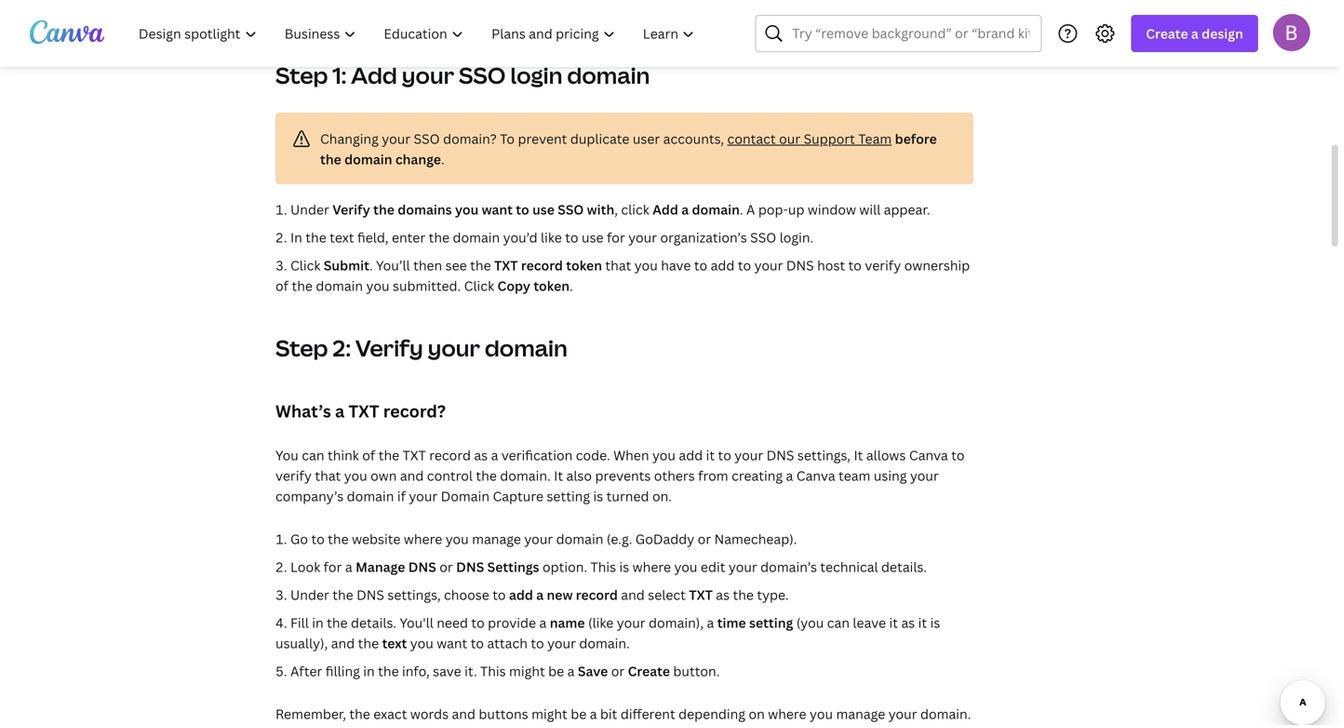 Task type: describe. For each thing, give the bounding box(es) containing it.
changing your sso domain? to prevent duplicate user accounts, contact our support team
[[320, 130, 892, 148]]

remember, the exact words and buttons might be a bit different depending on where you manage your domain.
[[276, 705, 971, 725]]

before
[[895, 130, 937, 148]]

field,
[[357, 229, 389, 246]]

the left type.
[[733, 586, 754, 604]]

you down the think
[[344, 467, 367, 484]]

0 vertical spatial or
[[698, 530, 711, 548]]

the inside before the domain change
[[320, 150, 341, 168]]

step 1: add your sso login domain
[[276, 60, 650, 90]]

save
[[433, 662, 461, 680]]

0 vertical spatial might
[[509, 662, 545, 680]]

what's
[[276, 400, 331, 423]]

0 vertical spatial click
[[290, 256, 321, 274]]

prevent
[[518, 130, 567, 148]]

step for step 1: add your sso login domain
[[276, 60, 328, 90]]

and left select
[[621, 586, 645, 604]]

before the domain change
[[320, 130, 937, 168]]

prevents
[[595, 467, 651, 484]]

creating
[[732, 467, 783, 484]]

that inside "that you have to add to your dns host to verify ownership of the domain you submitted. click"
[[605, 256, 631, 274]]

2 horizontal spatial it
[[918, 614, 927, 632]]

from
[[698, 467, 728, 484]]

dns down manage
[[357, 586, 384, 604]]

domain inside "that you have to add to your dns host to verify ownership of the domain you submitted. click"
[[316, 277, 363, 295]]

website
[[352, 530, 401, 548]]

1 vertical spatial text
[[382, 634, 407, 652]]

under the dns settings, choose to add a new record and select txt as the type.
[[290, 586, 789, 604]]

after
[[290, 662, 322, 680]]

time
[[717, 614, 746, 632]]

1 horizontal spatial add
[[653, 201, 678, 218]]

sso down pop-
[[750, 229, 777, 246]]

a left manage
[[345, 558, 352, 576]]

sso left the with
[[558, 201, 584, 218]]

provide
[[488, 614, 536, 632]]

1 vertical spatial or
[[440, 558, 453, 576]]

name
[[550, 614, 585, 632]]

to right need
[[471, 614, 485, 632]]

changing
[[320, 130, 379, 148]]

might inside remember, the exact words and buttons might be a bit different depending on where you manage your domain.
[[532, 705, 568, 723]]

will
[[859, 201, 881, 218]]

(like
[[588, 614, 614, 632]]

to right host
[[849, 256, 862, 274]]

step 2: verify your domain
[[276, 333, 568, 363]]

to down organization's
[[738, 256, 751, 274]]

. down in the text field, enter the domain you'd like to use for your organization's sso login.
[[570, 277, 573, 295]]

0 vertical spatial for
[[607, 229, 625, 246]]

fill in the details. you'll need to provide a name (like your domain), a time setting
[[290, 614, 793, 632]]

setting inside the you can think of the txt record as a verification code. when you add it to your dns settings, it allows canva to verify that you own and control the domain. it also prevents others from creating a canva team using your company's domain if your domain capture setting is turned on.
[[547, 487, 590, 505]]

need
[[437, 614, 468, 632]]

you down you'll
[[410, 634, 434, 652]]

create a design
[[1146, 25, 1244, 42]]

it.
[[465, 662, 477, 680]]

you
[[276, 446, 299, 464]]

fill
[[290, 614, 309, 632]]

you down domain
[[446, 530, 469, 548]]

in the text field, enter the domain you'd like to use for your organization's sso login.
[[290, 229, 814, 246]]

you right the domains
[[455, 201, 479, 218]]

that inside the you can think of the txt record as a verification code. when you add it to your dns settings, it allows canva to verify that you own and control the domain. it also prevents others from creating a canva team using your company's domain if your domain capture setting is turned on.
[[315, 467, 341, 484]]

namecheap).
[[714, 530, 797, 548]]

to right have
[[694, 256, 708, 274]]

attach
[[487, 634, 528, 652]]

turned
[[607, 487, 649, 505]]

text you want to attach to your domain.
[[382, 634, 630, 652]]

organization's
[[660, 229, 747, 246]]

filling
[[326, 662, 360, 680]]

leave
[[853, 614, 886, 632]]

duplicate
[[570, 130, 630, 148]]

0 horizontal spatial it
[[554, 467, 563, 484]]

0 horizontal spatial be
[[548, 662, 564, 680]]

then
[[413, 256, 442, 274]]

0 horizontal spatial manage
[[472, 530, 521, 548]]

ownership
[[904, 256, 970, 274]]

a
[[747, 201, 755, 218]]

record inside the you can think of the txt record as a verification code. when you add it to your dns settings, it allows canva to verify that you own and control the domain. it also prevents others from creating a canva team using your company's domain if your domain capture setting is turned on.
[[429, 446, 471, 464]]

a left "save"
[[567, 662, 575, 680]]

usually),
[[276, 634, 328, 652]]

a up organization's
[[682, 201, 689, 218]]

the up the own
[[379, 446, 399, 464]]

domain inside before the domain change
[[344, 150, 392, 168]]

1 horizontal spatial is
[[619, 558, 629, 576]]

button.
[[673, 662, 720, 680]]

window
[[808, 201, 856, 218]]

also
[[566, 467, 592, 484]]

your inside "that you have to add to your dns host to verify ownership of the domain you submitted. click"
[[754, 256, 783, 274]]

can for leave
[[827, 614, 850, 632]]

submit
[[324, 256, 369, 274]]

under verify the domains you want to use sso with , click add a domain . a pop-up window will appear.
[[290, 201, 930, 218]]

txt up copy
[[494, 256, 518, 274]]

(e.g.
[[607, 530, 632, 548]]

control
[[427, 467, 473, 484]]

as inside (you can leave it as it is usually), and the
[[901, 614, 915, 632]]

domain up see
[[453, 229, 500, 246]]

click submit . you'll then see the txt record token
[[290, 256, 602, 274]]

dns right manage
[[408, 558, 436, 576]]

the right see
[[470, 256, 491, 274]]

1 vertical spatial verify
[[355, 333, 423, 363]]

1 vertical spatial use
[[582, 229, 604, 246]]

a left name
[[539, 614, 547, 632]]

copy token .
[[498, 277, 573, 295]]

verify inside "that you have to add to your dns host to verify ownership of the domain you submitted. click"
[[865, 256, 901, 274]]

manage inside remember, the exact words and buttons might be a bit different depending on where you manage your domain.
[[836, 705, 885, 723]]

step for step 2: verify your domain
[[276, 333, 328, 363]]

1 horizontal spatial in
[[363, 662, 375, 680]]

to right go
[[311, 530, 325, 548]]

bit
[[600, 705, 617, 723]]

in
[[290, 229, 302, 246]]

txt down edit
[[689, 586, 713, 604]]

you can think of the txt record as a verification code. when you add it to your dns settings, it allows canva to verify that you own and control the domain. it also prevents others from creating a canva team using your company's domain if your domain capture setting is turned on.
[[276, 446, 965, 505]]

1 horizontal spatial it
[[854, 446, 863, 464]]

create a design button
[[1131, 15, 1258, 52]]

0 horizontal spatial settings,
[[388, 586, 441, 604]]

domains
[[398, 201, 452, 218]]

0 vertical spatial text
[[330, 229, 354, 246]]

2:
[[333, 333, 351, 363]]

submitted.
[[393, 277, 461, 295]]

0 vertical spatial token
[[566, 256, 602, 274]]

edit
[[701, 558, 726, 576]]

if
[[397, 487, 406, 505]]

. left a
[[740, 201, 743, 218]]

on
[[749, 705, 765, 723]]

login.
[[780, 229, 814, 246]]

a left the new
[[536, 586, 544, 604]]

0 horizontal spatial canva
[[797, 467, 835, 484]]

depending
[[679, 705, 746, 723]]

enter
[[392, 229, 426, 246]]

0 vertical spatial in
[[312, 614, 324, 632]]

and inside (you can leave it as it is usually), and the
[[331, 634, 355, 652]]

domain. inside the you can think of the txt record as a verification code. when you add it to your dns settings, it allows canva to verify that you own and control the domain. it also prevents others from creating a canva team using your company's domain if your domain capture setting is turned on.
[[500, 467, 551, 484]]

a inside remember, the exact words and buttons might be a bit different depending on where you manage your domain.
[[590, 705, 597, 723]]

0 horizontal spatial add
[[351, 60, 397, 90]]

1 vertical spatial want
[[437, 634, 468, 652]]

team
[[839, 467, 871, 484]]

appear.
[[884, 201, 930, 218]]

create inside dropdown button
[[1146, 25, 1188, 42]]

1 horizontal spatial where
[[633, 558, 671, 576]]

0 vertical spatial verify
[[333, 201, 370, 218]]

the right fill
[[327, 614, 348, 632]]

others
[[654, 467, 695, 484]]

after filling in the info, save it. this might be a save or create button.
[[290, 662, 720, 680]]

txt up the think
[[349, 400, 379, 423]]

the up domain
[[476, 467, 497, 484]]

a left time
[[707, 614, 714, 632]]

you inside remember, the exact words and buttons might be a bit different depending on where you manage your domain.
[[810, 705, 833, 723]]

contact
[[727, 130, 776, 148]]

0 vertical spatial details.
[[882, 558, 927, 576]]

of inside the you can think of the txt record as a verification code. when you add it to your dns settings, it allows canva to verify that you own and control the domain. it also prevents others from creating a canva team using your company's domain if your domain capture setting is turned on.
[[362, 446, 375, 464]]

to up you'd
[[516, 201, 529, 218]]

code.
[[576, 446, 610, 464]]

as inside the you can think of the txt record as a verification code. when you add it to your dns settings, it allows canva to verify that you own and control the domain. it also prevents others from creating a canva team using your company's domain if your domain capture setting is turned on.
[[474, 446, 488, 464]]

to right like
[[565, 229, 579, 246]]

1 vertical spatial setting
[[749, 614, 793, 632]]

the inside "that you have to add to your dns host to verify ownership of the domain you submitted. click"
[[292, 277, 313, 295]]

txt inside the you can think of the txt record as a verification code. when you add it to your dns settings, it allows canva to verify that you own and control the domain. it also prevents others from creating a canva team using your company's domain if your domain capture setting is turned on.
[[403, 446, 426, 464]]

domain up organization's
[[692, 201, 740, 218]]

choose
[[444, 586, 489, 604]]

to right the allows
[[951, 446, 965, 464]]

team
[[859, 130, 892, 148]]

that you have to add to your dns host to verify ownership of the domain you submitted. click
[[276, 256, 970, 295]]

the left the info,
[[378, 662, 399, 680]]

domain
[[441, 487, 490, 505]]

host
[[817, 256, 845, 274]]



Task type: vqa. For each thing, say whether or not it's contained in the screenshot.


Task type: locate. For each thing, give the bounding box(es) containing it.
as
[[474, 446, 488, 464], [716, 586, 730, 604], [901, 614, 915, 632]]

what's a txt record?
[[276, 400, 446, 423]]

up
[[788, 201, 805, 218]]

1 horizontal spatial click
[[464, 277, 494, 295]]

1 vertical spatial create
[[628, 662, 670, 680]]

text
[[330, 229, 354, 246], [382, 634, 407, 652]]

godaddy
[[636, 530, 695, 548]]

0 vertical spatial record
[[521, 256, 563, 274]]

0 horizontal spatial use
[[533, 201, 555, 218]]

can for think
[[302, 446, 324, 464]]

0 horizontal spatial setting
[[547, 487, 590, 505]]

domain inside the you can think of the txt record as a verification code. when you add it to your dns settings, it allows canva to verify that you own and control the domain. it also prevents others from creating a canva team using your company's domain if your domain capture setting is turned on.
[[347, 487, 394, 505]]

Try "remove background" or "brand kit" search field
[[792, 16, 1030, 51]]

as up domain
[[474, 446, 488, 464]]

contact our support team link
[[727, 130, 892, 148]]

0 horizontal spatial it
[[706, 446, 715, 464]]

0 horizontal spatial as
[[474, 446, 488, 464]]

0 vertical spatial this
[[591, 558, 616, 576]]

sso up change on the top left of the page
[[414, 130, 440, 148]]

canva left team
[[797, 467, 835, 484]]

a left the verification
[[491, 446, 498, 464]]

change
[[395, 150, 441, 168]]

setting down also
[[547, 487, 590, 505]]

pop-
[[758, 201, 788, 218]]

go to the website where you manage your domain (e.g. godaddy or namecheap).
[[290, 530, 797, 548]]

remember,
[[276, 705, 346, 723]]

the up filling
[[358, 634, 379, 652]]

different
[[621, 705, 675, 723]]

0 horizontal spatial details.
[[351, 614, 396, 632]]

0 vertical spatial can
[[302, 446, 324, 464]]

1 horizontal spatial details.
[[882, 558, 927, 576]]

1 horizontal spatial create
[[1146, 25, 1188, 42]]

where inside remember, the exact words and buttons might be a bit different depending on where you manage your domain.
[[768, 705, 807, 723]]

or up choose
[[440, 558, 453, 576]]

0 vertical spatial add
[[351, 60, 397, 90]]

0 horizontal spatial verify
[[276, 467, 312, 484]]

click down in
[[290, 256, 321, 274]]

the down changing
[[320, 150, 341, 168]]

where down godaddy
[[633, 558, 671, 576]]

0 horizontal spatial record
[[429, 446, 471, 464]]

your inside remember, the exact words and buttons might be a bit different depending on where you manage your domain.
[[889, 705, 917, 723]]

0 vertical spatial of
[[276, 277, 289, 295]]

own
[[371, 467, 397, 484]]

want up you'd
[[482, 201, 513, 218]]

details. left you'll
[[351, 614, 396, 632]]

and right words
[[452, 705, 476, 723]]

settings
[[487, 558, 539, 576]]

to
[[500, 130, 515, 148]]

0 horizontal spatial add
[[509, 586, 533, 604]]

1 vertical spatial click
[[464, 277, 494, 295]]

you down you'll
[[366, 277, 390, 295]]

it left also
[[554, 467, 563, 484]]

setting down type.
[[749, 614, 793, 632]]

domain. inside remember, the exact words and buttons might be a bit different depending on where you manage your domain.
[[921, 705, 971, 723]]

1 vertical spatial under
[[290, 586, 329, 604]]

use up like
[[533, 201, 555, 218]]

1 horizontal spatial or
[[611, 662, 625, 680]]

settings, up team
[[798, 446, 851, 464]]

1 vertical spatial be
[[571, 705, 587, 723]]

1 vertical spatial step
[[276, 333, 328, 363]]

is inside the you can think of the txt record as a verification code. when you add it to your dns settings, it allows canva to verify that you own and control the domain. it also prevents others from creating a canva team using your company's domain if your domain capture setting is turned on.
[[593, 487, 603, 505]]

0 horizontal spatial of
[[276, 277, 289, 295]]

for
[[607, 229, 625, 246], [324, 558, 342, 576]]

in right fill
[[312, 614, 324, 632]]

0 vertical spatial under
[[290, 201, 329, 218]]

0 vertical spatial where
[[404, 530, 442, 548]]

this right it.
[[480, 662, 506, 680]]

the right in
[[306, 229, 326, 246]]

1 horizontal spatial can
[[827, 614, 850, 632]]

you'll
[[400, 614, 434, 632]]

canva
[[909, 446, 948, 464], [797, 467, 835, 484]]

dns up choose
[[456, 558, 484, 576]]

add inside the you can think of the txt record as a verification code. when you add it to your dns settings, it allows canva to verify that you own and control the domain. it also prevents others from creating a canva team using your company's domain if your domain capture setting is turned on.
[[679, 446, 703, 464]]

token right copy
[[534, 277, 570, 295]]

copy
[[498, 277, 531, 295]]

1 vertical spatial domain.
[[579, 634, 630, 652]]

verify
[[865, 256, 901, 274], [276, 467, 312, 484]]

is down (e.g. at the left
[[619, 558, 629, 576]]

0 horizontal spatial for
[[324, 558, 342, 576]]

2 vertical spatial domain.
[[921, 705, 971, 723]]

domain down changing
[[344, 150, 392, 168]]

1 horizontal spatial it
[[889, 614, 898, 632]]

1 horizontal spatial add
[[679, 446, 703, 464]]

of inside "that you have to add to your dns host to verify ownership of the domain you submitted. click"
[[276, 277, 289, 295]]

. down domain?
[[441, 150, 445, 168]]

the up "field," on the left top of the page
[[373, 201, 395, 218]]

bob builder image
[[1273, 14, 1311, 51]]

under
[[290, 201, 329, 218], [290, 586, 329, 604]]

1 vertical spatial as
[[716, 586, 730, 604]]

is inside (you can leave it as it is usually), and the
[[930, 614, 940, 632]]

manage down leave
[[836, 705, 885, 723]]

manage up the settings
[[472, 530, 521, 548]]

it inside the you can think of the txt record as a verification code. when you add it to your dns settings, it allows canva to verify that you own and control the domain. it also prevents others from creating a canva team using your company's domain if your domain capture setting is turned on.
[[706, 446, 715, 464]]

to down fill in the details. you'll need to provide a name (like your domain), a time setting
[[531, 634, 544, 652]]

0 horizontal spatial domain.
[[500, 467, 551, 484]]

0 horizontal spatial want
[[437, 634, 468, 652]]

domain down the own
[[347, 487, 394, 505]]

1 horizontal spatial want
[[482, 201, 513, 218]]

1 vertical spatial in
[[363, 662, 375, 680]]

you'd
[[503, 229, 538, 246]]

domain down 'copy token .'
[[485, 333, 568, 363]]

this
[[591, 558, 616, 576], [480, 662, 506, 680]]

info,
[[402, 662, 430, 680]]

1 vertical spatial record
[[429, 446, 471, 464]]

text up submit
[[330, 229, 354, 246]]

where
[[404, 530, 442, 548], [633, 558, 671, 576], [768, 705, 807, 723]]

0 horizontal spatial that
[[315, 467, 341, 484]]

2 vertical spatial as
[[901, 614, 915, 632]]

0 vertical spatial use
[[533, 201, 555, 218]]

save
[[578, 662, 608, 680]]

under up in
[[290, 201, 329, 218]]

2 horizontal spatial is
[[930, 614, 940, 632]]

a
[[1191, 25, 1199, 42], [682, 201, 689, 218], [335, 400, 345, 423], [491, 446, 498, 464], [786, 467, 793, 484], [345, 558, 352, 576], [536, 586, 544, 604], [539, 614, 547, 632], [707, 614, 714, 632], [567, 662, 575, 680], [590, 705, 597, 723]]

be inside remember, the exact words and buttons might be a bit different depending on where you manage your domain.
[[571, 705, 587, 723]]

under for under verify the domains you want to use sso with , click add a domain . a pop-up window will appear.
[[290, 201, 329, 218]]

1 under from the top
[[290, 201, 329, 218]]

1 vertical spatial add
[[679, 446, 703, 464]]

add right click
[[653, 201, 678, 218]]

add up others on the bottom of page
[[679, 446, 703, 464]]

1 horizontal spatial setting
[[749, 614, 793, 632]]

click
[[290, 256, 321, 274], [464, 277, 494, 295]]

domain?
[[443, 130, 497, 148]]

can inside the you can think of the txt record as a verification code. when you add it to your dns settings, it allows canva to verify that you own and control the domain. it also prevents others from creating a canva team using your company's domain if your domain capture setting is turned on.
[[302, 446, 324, 464]]

1 horizontal spatial domain.
[[579, 634, 630, 652]]

1 horizontal spatial canva
[[909, 446, 948, 464]]

,
[[615, 201, 618, 218]]

2 horizontal spatial or
[[698, 530, 711, 548]]

domain.
[[500, 467, 551, 484], [579, 634, 630, 652], [921, 705, 971, 723]]

top level navigation element
[[127, 15, 711, 52]]

go
[[290, 530, 308, 548]]

create up different
[[628, 662, 670, 680]]

verify inside the you can think of the txt record as a verification code. when you add it to your dns settings, it allows canva to verify that you own and control the domain. it also prevents others from creating a canva team using your company's domain if your domain capture setting is turned on.
[[276, 467, 312, 484]]

1 vertical spatial canva
[[797, 467, 835, 484]]

settings, inside the you can think of the txt record as a verification code. when you add it to your dns settings, it allows canva to verify that you own and control the domain. it also prevents others from creating a canva team using your company's domain if your domain capture setting is turned on.
[[798, 446, 851, 464]]

see
[[446, 256, 467, 274]]

record
[[521, 256, 563, 274], [429, 446, 471, 464], [576, 586, 618, 604]]

you up others on the bottom of page
[[652, 446, 676, 464]]

settings, up you'll
[[388, 586, 441, 604]]

1 vertical spatial it
[[554, 467, 563, 484]]

2 vertical spatial record
[[576, 586, 618, 604]]

accounts,
[[663, 130, 724, 148]]

domain's
[[761, 558, 817, 576]]

you left edit
[[674, 558, 698, 576]]

dns up creating
[[767, 446, 794, 464]]

you left have
[[635, 256, 658, 274]]

2 step from the top
[[276, 333, 328, 363]]

might right buttons
[[532, 705, 568, 723]]

and up if
[[400, 467, 424, 484]]

add inside "that you have to add to your dns host to verify ownership of the domain you submitted. click"
[[711, 256, 735, 274]]

where right on
[[768, 705, 807, 723]]

to up it.
[[471, 634, 484, 652]]

0 vertical spatial create
[[1146, 25, 1188, 42]]

under for under the dns settings, choose to add a new record and select txt as the type.
[[290, 586, 329, 604]]

this down (e.g. at the left
[[591, 558, 616, 576]]

step
[[276, 60, 328, 90], [276, 333, 328, 363]]

be
[[548, 662, 564, 680], [571, 705, 587, 723]]

1 horizontal spatial manage
[[836, 705, 885, 723]]

and inside remember, the exact words and buttons might be a bit different depending on where you manage your domain.
[[452, 705, 476, 723]]

verification
[[502, 446, 573, 464]]

1 horizontal spatial for
[[607, 229, 625, 246]]

domain),
[[649, 614, 704, 632]]

0 horizontal spatial text
[[330, 229, 354, 246]]

0 horizontal spatial is
[[593, 487, 603, 505]]

manage
[[356, 558, 405, 576]]

like
[[541, 229, 562, 246]]

type.
[[757, 586, 789, 604]]

1 vertical spatial is
[[619, 558, 629, 576]]

1 horizontal spatial settings,
[[798, 446, 851, 464]]

it
[[854, 446, 863, 464], [554, 467, 563, 484]]

0 horizontal spatial create
[[628, 662, 670, 680]]

0 vertical spatial as
[[474, 446, 488, 464]]

it up team
[[854, 446, 863, 464]]

1 vertical spatial that
[[315, 467, 341, 484]]

details.
[[882, 558, 927, 576], [351, 614, 396, 632]]

0 vertical spatial settings,
[[798, 446, 851, 464]]

step left 2:
[[276, 333, 328, 363]]

as up time
[[716, 586, 730, 604]]

.
[[441, 150, 445, 168], [740, 201, 743, 218], [369, 256, 373, 274], [570, 277, 573, 295]]

1 vertical spatial token
[[534, 277, 570, 295]]

exact
[[373, 705, 407, 723]]

verify down you
[[276, 467, 312, 484]]

be left "save"
[[548, 662, 564, 680]]

0 vertical spatial that
[[605, 256, 631, 274]]

your
[[402, 60, 454, 90], [382, 130, 411, 148], [628, 229, 657, 246], [754, 256, 783, 274], [428, 333, 480, 363], [735, 446, 763, 464], [910, 467, 939, 484], [409, 487, 438, 505], [524, 530, 553, 548], [729, 558, 757, 576], [617, 614, 646, 632], [547, 634, 576, 652], [889, 705, 917, 723]]

want down need
[[437, 634, 468, 652]]

when
[[613, 446, 649, 464]]

or up edit
[[698, 530, 711, 548]]

1 horizontal spatial as
[[716, 586, 730, 604]]

1 vertical spatial might
[[532, 705, 568, 723]]

support
[[804, 130, 855, 148]]

2 vertical spatial is
[[930, 614, 940, 632]]

company's
[[276, 487, 344, 505]]

for right the look
[[324, 558, 342, 576]]

use
[[533, 201, 555, 218], [582, 229, 604, 246]]

want
[[482, 201, 513, 218], [437, 634, 468, 652]]

domain up the changing your sso domain? to prevent duplicate user accounts, contact our support team
[[567, 60, 650, 90]]

2 horizontal spatial record
[[576, 586, 618, 604]]

a right what's
[[335, 400, 345, 423]]

a right creating
[[786, 467, 793, 484]]

be left bit
[[571, 705, 587, 723]]

the inside (you can leave it as it is usually), and the
[[358, 634, 379, 652]]

1 vertical spatial this
[[480, 662, 506, 680]]

1 horizontal spatial text
[[382, 634, 407, 652]]

1 horizontal spatial this
[[591, 558, 616, 576]]

1 vertical spatial can
[[827, 614, 850, 632]]

click
[[621, 201, 649, 218]]

1 horizontal spatial of
[[362, 446, 375, 464]]

0 horizontal spatial or
[[440, 558, 453, 576]]

sso
[[459, 60, 506, 90], [414, 130, 440, 148], [558, 201, 584, 218], [750, 229, 777, 246]]

and inside the you can think of the txt record as a verification code. when you add it to your dns settings, it allows canva to verify that you own and control the domain. it also prevents others from creating a canva team using your company's domain if your domain capture setting is turned on.
[[400, 467, 424, 484]]

add down the settings
[[509, 586, 533, 604]]

technical
[[820, 558, 878, 576]]

2 under from the top
[[290, 586, 329, 604]]

is left the turned
[[593, 487, 603, 505]]

1 vertical spatial of
[[362, 446, 375, 464]]

0 horizontal spatial can
[[302, 446, 324, 464]]

. left you'll
[[369, 256, 373, 274]]

words
[[410, 705, 449, 723]]

0 vertical spatial domain.
[[500, 467, 551, 484]]

1 horizontal spatial verify
[[865, 256, 901, 274]]

domain up option.
[[556, 530, 604, 548]]

1 vertical spatial where
[[633, 558, 671, 576]]

the down in
[[292, 277, 313, 295]]

select
[[648, 586, 686, 604]]

dns inside the you can think of the txt record as a verification code. when you add it to your dns settings, it allows canva to verify that you own and control the domain. it also prevents others from creating a canva team using your company's domain if your domain capture setting is turned on.
[[767, 446, 794, 464]]

2 vertical spatial add
[[509, 586, 533, 604]]

0 vertical spatial it
[[854, 446, 863, 464]]

is
[[593, 487, 603, 505], [619, 558, 629, 576], [930, 614, 940, 632]]

1 step from the top
[[276, 60, 328, 90]]

new
[[547, 586, 573, 604]]

to up the from
[[718, 446, 731, 464]]

click inside "that you have to add to your dns host to verify ownership of the domain you submitted. click"
[[464, 277, 494, 295]]

record up (like
[[576, 586, 618, 604]]

token
[[566, 256, 602, 274], [534, 277, 570, 295]]

the inside remember, the exact words and buttons might be a bit different depending on where you manage your domain.
[[349, 705, 370, 723]]

dns inside "that you have to add to your dns host to verify ownership of the domain you submitted. click"
[[786, 256, 814, 274]]

a inside dropdown button
[[1191, 25, 1199, 42]]

login
[[510, 60, 563, 90]]

token down in the text field, enter the domain you'd like to use for your organization's sso login.
[[566, 256, 602, 274]]

in
[[312, 614, 324, 632], [363, 662, 375, 680]]

sso left login
[[459, 60, 506, 90]]

click down see
[[464, 277, 494, 295]]

0 vertical spatial add
[[711, 256, 735, 274]]

0 horizontal spatial where
[[404, 530, 442, 548]]

can inside (you can leave it as it is usually), and the
[[827, 614, 850, 632]]

the left exact
[[349, 705, 370, 723]]

2 horizontal spatial add
[[711, 256, 735, 274]]

1:
[[333, 60, 346, 90]]

might
[[509, 662, 545, 680], [532, 705, 568, 723]]

buttons
[[479, 705, 528, 723]]

1 vertical spatial details.
[[351, 614, 396, 632]]

our
[[779, 130, 801, 148]]

look for a manage dns or dns settings option. this is where you edit your domain's technical details.
[[290, 558, 927, 576]]

1 horizontal spatial that
[[605, 256, 631, 274]]

the up "click submit . you'll then see the txt record token"
[[429, 229, 450, 246]]

that down the think
[[315, 467, 341, 484]]

think
[[328, 446, 359, 464]]

to up the provide
[[493, 586, 506, 604]]

2 vertical spatial or
[[611, 662, 625, 680]]

the down website
[[333, 586, 353, 604]]

2 horizontal spatial as
[[901, 614, 915, 632]]

you right on
[[810, 705, 833, 723]]

the
[[320, 150, 341, 168], [373, 201, 395, 218], [306, 229, 326, 246], [429, 229, 450, 246], [470, 256, 491, 274], [292, 277, 313, 295], [379, 446, 399, 464], [476, 467, 497, 484], [328, 530, 349, 548], [333, 586, 353, 604], [733, 586, 754, 604], [327, 614, 348, 632], [358, 634, 379, 652], [378, 662, 399, 680], [349, 705, 370, 723]]

2 horizontal spatial where
[[768, 705, 807, 723]]

canva right the allows
[[909, 446, 948, 464]]

the left website
[[328, 530, 349, 548]]

add
[[711, 256, 735, 274], [679, 446, 703, 464], [509, 586, 533, 604]]

with
[[587, 201, 615, 218]]



